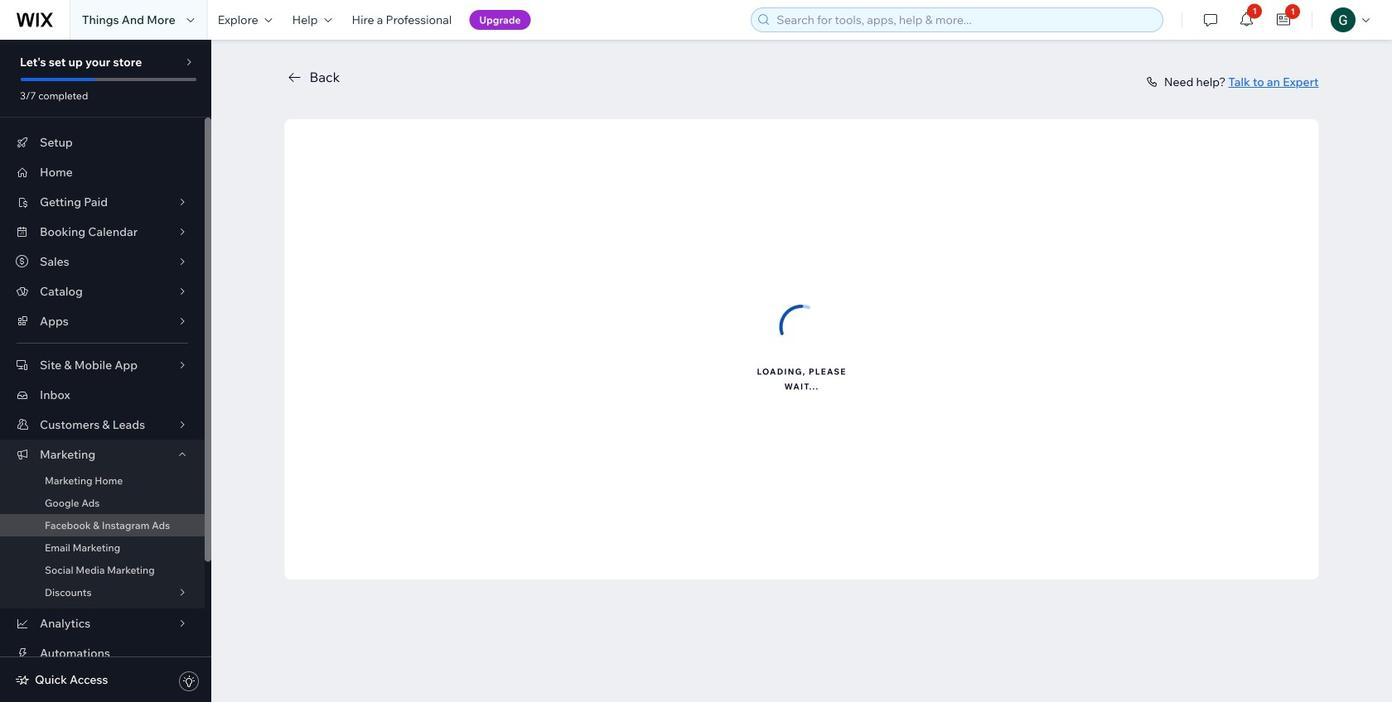 Task type: vqa. For each thing, say whether or not it's contained in the screenshot.
ad goal image
yes



Task type: locate. For each thing, give the bounding box(es) containing it.
sidebar element
[[0, 40, 211, 703]]

ad goal image
[[777, 252, 827, 302]]



Task type: describe. For each thing, give the bounding box(es) containing it.
Search for tools, apps, help & more... field
[[772, 8, 1158, 31]]



